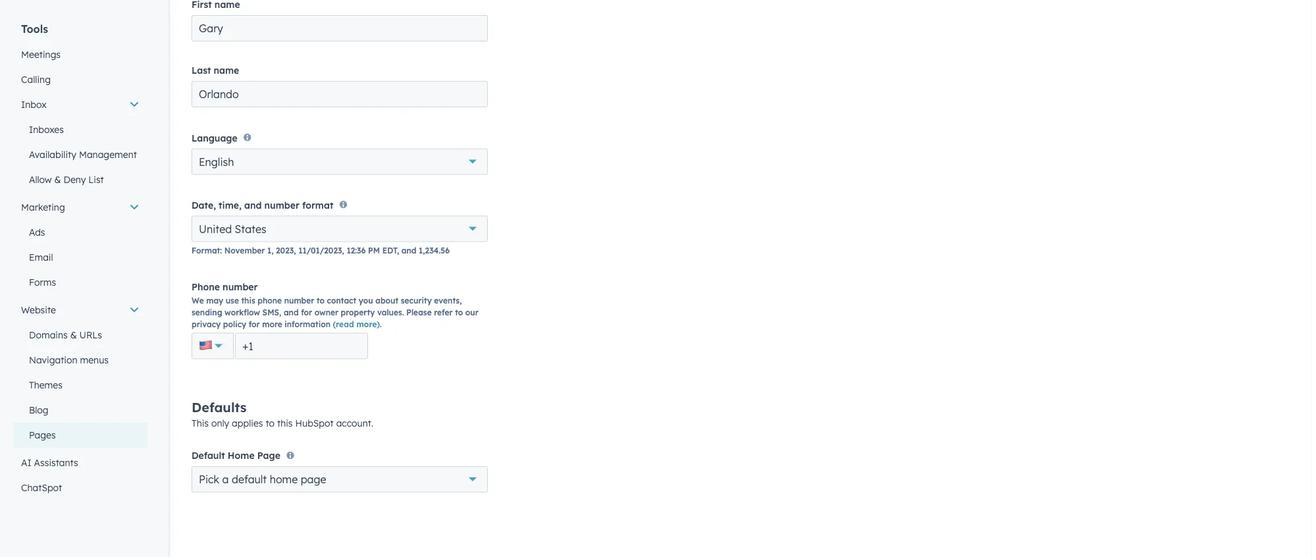 Task type: locate. For each thing, give the bounding box(es) containing it.
deny
[[64, 174, 86, 185]]

for
[[301, 308, 312, 318], [249, 320, 260, 329]]

email
[[29, 252, 53, 263]]

1 horizontal spatial and
[[284, 308, 299, 318]]

urls
[[79, 329, 102, 341]]

november
[[224, 246, 265, 256]]

to up the owner
[[317, 296, 325, 306]]

0 horizontal spatial ,
[[294, 246, 296, 256]]

and right edt
[[402, 246, 417, 256]]

1 horizontal spatial for
[[301, 308, 312, 318]]

default
[[232, 473, 267, 486]]

2 vertical spatial number
[[284, 296, 314, 306]]

policy
[[223, 320, 246, 329]]

blog
[[29, 404, 49, 416]]

& left deny at top
[[54, 174, 61, 185]]

for up information
[[301, 308, 312, 318]]

11/01/2023
[[298, 246, 342, 256]]

0 vertical spatial this
[[241, 296, 255, 306]]

sending
[[192, 308, 222, 318]]

english
[[199, 155, 234, 168]]

, right 1, at the top of page
[[294, 246, 296, 256]]

inboxes
[[29, 124, 64, 135]]

information
[[285, 320, 331, 329]]

email link
[[13, 245, 148, 270]]

0 vertical spatial for
[[301, 308, 312, 318]]

1 horizontal spatial ,
[[342, 246, 344, 256]]

inbox
[[21, 99, 47, 110]]

, left 12:36 at the top of the page
[[342, 246, 344, 256]]

menus
[[80, 354, 109, 366]]

number
[[264, 199, 300, 211], [223, 281, 258, 293], [284, 296, 314, 306]]

you
[[359, 296, 373, 306]]

& inside allow & deny list link
[[54, 174, 61, 185]]

contact
[[327, 296, 356, 306]]

1 horizontal spatial &
[[70, 329, 77, 341]]

1 horizontal spatial this
[[277, 417, 293, 429]]

format
[[302, 199, 334, 211]]

and
[[244, 199, 262, 211], [402, 246, 417, 256], [284, 308, 299, 318]]

and right the time,
[[244, 199, 262, 211]]

privacy
[[192, 320, 221, 329]]

& left urls
[[70, 329, 77, 341]]

(read more) .
[[333, 320, 382, 329]]

ai
[[21, 457, 31, 469]]

and inside we may use this phone number to contact you about security events, sending workflow sms, and for owner property values. please refer to our privacy policy for more information
[[284, 308, 299, 318]]

we
[[192, 296, 204, 306]]

number up information
[[284, 296, 314, 306]]

for down the workflow
[[249, 320, 260, 329]]

0 horizontal spatial this
[[241, 296, 255, 306]]

ai assistants link
[[13, 450, 148, 476]]

to left our
[[455, 308, 463, 318]]

availability
[[29, 149, 76, 160]]

to inside defaults this only applies to this hubspot account.
[[266, 417, 275, 429]]

assistants
[[34, 457, 78, 469]]

website
[[21, 304, 56, 316]]

more)
[[357, 320, 380, 329]]

ads link
[[13, 220, 148, 245]]

inboxes link
[[13, 117, 148, 142]]

pick a default home page
[[199, 473, 326, 486]]

2 horizontal spatial to
[[455, 308, 463, 318]]

this left hubspot
[[277, 417, 293, 429]]

0 vertical spatial and
[[244, 199, 262, 211]]

forms
[[29, 277, 56, 288]]

this up the workflow
[[241, 296, 255, 306]]

pm
[[368, 246, 380, 256]]

& inside domains & urls link
[[70, 329, 77, 341]]

default
[[192, 450, 225, 461]]

2 horizontal spatial ,
[[397, 246, 399, 256]]

Last name text field
[[192, 81, 488, 107]]

2 horizontal spatial and
[[402, 246, 417, 256]]

1 horizontal spatial to
[[317, 296, 325, 306]]

united states button
[[192, 216, 488, 242]]

0 horizontal spatial &
[[54, 174, 61, 185]]

to
[[317, 296, 325, 306], [455, 308, 463, 318], [266, 417, 275, 429]]

1 vertical spatial to
[[455, 308, 463, 318]]

to right applies
[[266, 417, 275, 429]]

(read more) link
[[333, 320, 380, 329]]

navigation
[[29, 354, 77, 366]]

2 vertical spatial to
[[266, 417, 275, 429]]

defaults
[[192, 399, 247, 415]]

chatspot link
[[13, 476, 148, 501]]

&
[[54, 174, 61, 185], [70, 329, 77, 341]]

defaults this only applies to this hubspot account.
[[192, 399, 374, 429]]

, right pm
[[397, 246, 399, 256]]

& for allow
[[54, 174, 61, 185]]

🇺🇸
[[199, 337, 212, 353]]

1 vertical spatial this
[[277, 417, 293, 429]]

page
[[257, 450, 281, 461]]

2 vertical spatial and
[[284, 308, 299, 318]]

about
[[376, 296, 399, 306]]

a
[[222, 473, 229, 486]]

0 horizontal spatial to
[[266, 417, 275, 429]]

meetings link
[[13, 42, 148, 67]]

(read
[[333, 320, 354, 329]]

please
[[407, 308, 432, 318]]

forms link
[[13, 270, 148, 295]]

format
[[192, 246, 220, 256]]

1 vertical spatial and
[[402, 246, 417, 256]]

0 vertical spatial &
[[54, 174, 61, 185]]

number up the 'use'
[[223, 281, 258, 293]]

format : november 1, 2023 , 11/01/2023 , 12:36 pm edt , and 1,234.56
[[192, 246, 450, 256]]

availability management
[[29, 149, 137, 160]]

default home page
[[192, 450, 281, 461]]

domains & urls link
[[13, 323, 148, 348]]

None telephone field
[[235, 333, 368, 359]]

1 vertical spatial &
[[70, 329, 77, 341]]

values.
[[377, 308, 404, 318]]

this inside defaults this only applies to this hubspot account.
[[277, 417, 293, 429]]

number left format
[[264, 199, 300, 211]]

,
[[294, 246, 296, 256], [342, 246, 344, 256], [397, 246, 399, 256]]

2 , from the left
[[342, 246, 344, 256]]

and right sms,
[[284, 308, 299, 318]]

this inside we may use this phone number to contact you about security events, sending workflow sms, and for owner property values. please refer to our privacy policy for more information
[[241, 296, 255, 306]]

1,
[[267, 246, 274, 256]]

0 horizontal spatial for
[[249, 320, 260, 329]]

0 horizontal spatial and
[[244, 199, 262, 211]]

time,
[[219, 199, 242, 211]]



Task type: describe. For each thing, give the bounding box(es) containing it.
domains & urls
[[29, 329, 102, 341]]

allow & deny list
[[29, 174, 104, 185]]

blog link
[[13, 398, 148, 423]]

last name
[[192, 65, 239, 76]]

account.
[[336, 417, 374, 429]]

workflow
[[225, 308, 260, 318]]

meetings
[[21, 49, 61, 60]]

chatspot
[[21, 482, 62, 494]]

allow & deny list link
[[13, 167, 148, 192]]

inbox button
[[13, 92, 148, 117]]

use
[[226, 296, 239, 306]]

tools
[[21, 22, 48, 36]]

english button
[[192, 148, 488, 175]]

home
[[228, 450, 255, 461]]

may
[[206, 296, 223, 306]]

themes link
[[13, 373, 148, 398]]

date,
[[192, 199, 216, 211]]

.
[[380, 320, 382, 329]]

pages link
[[13, 423, 148, 448]]

page
[[301, 473, 326, 486]]

date, time, and number format
[[192, 199, 334, 211]]

calling
[[21, 74, 51, 85]]

phone number
[[192, 281, 258, 293]]

home
[[270, 473, 298, 486]]

pick a default home page button
[[192, 466, 488, 493]]

sms,
[[263, 308, 281, 318]]

number inside we may use this phone number to contact you about security events, sending workflow sms, and for owner property values. please refer to our privacy policy for more information
[[284, 296, 314, 306]]

1 vertical spatial number
[[223, 281, 258, 293]]

0 vertical spatial to
[[317, 296, 325, 306]]

pages
[[29, 429, 56, 441]]

phone
[[258, 296, 282, 306]]

we may use this phone number to contact you about security events, sending workflow sms, and for owner property values. please refer to our privacy policy for more information
[[192, 296, 479, 329]]

phone number element
[[192, 333, 488, 359]]

applies
[[232, 417, 263, 429]]

availability management link
[[13, 142, 148, 167]]

security
[[401, 296, 432, 306]]

website button
[[13, 298, 148, 323]]

1 vertical spatial for
[[249, 320, 260, 329]]

hubspot
[[295, 417, 334, 429]]

united states
[[199, 222, 266, 236]]

1 , from the left
[[294, 246, 296, 256]]

pick
[[199, 473, 219, 486]]

calling link
[[13, 67, 148, 92]]

more
[[262, 320, 282, 329]]

marketing button
[[13, 195, 148, 220]]

allow
[[29, 174, 52, 185]]

themes
[[29, 379, 62, 391]]

language
[[192, 132, 238, 143]]

navigation menus link
[[13, 348, 148, 373]]

:
[[220, 246, 222, 256]]

& for domains
[[70, 329, 77, 341]]

united
[[199, 222, 232, 236]]

property
[[341, 308, 375, 318]]

management
[[79, 149, 137, 160]]

12:36
[[347, 246, 366, 256]]

phone
[[192, 281, 220, 293]]

0 vertical spatial number
[[264, 199, 300, 211]]

states
[[235, 222, 266, 236]]

owner
[[315, 308, 339, 318]]

First name text field
[[192, 15, 488, 41]]

🇺🇸 button
[[192, 333, 234, 359]]

only
[[211, 417, 229, 429]]

tools element
[[13, 22, 148, 501]]

1,234.56
[[419, 246, 450, 256]]

3 , from the left
[[397, 246, 399, 256]]

domains
[[29, 329, 68, 341]]

2023
[[276, 246, 294, 256]]

events,
[[434, 296, 462, 306]]

last
[[192, 65, 211, 76]]

this
[[192, 417, 209, 429]]

marketing
[[21, 202, 65, 213]]

our
[[465, 308, 479, 318]]

edt
[[382, 246, 397, 256]]



Task type: vqa. For each thing, say whether or not it's contained in the screenshot.
We may use this phone number to contact you about security events, sending workflow SMS, and for owner property values. Please refer to our privacy policy for more information
yes



